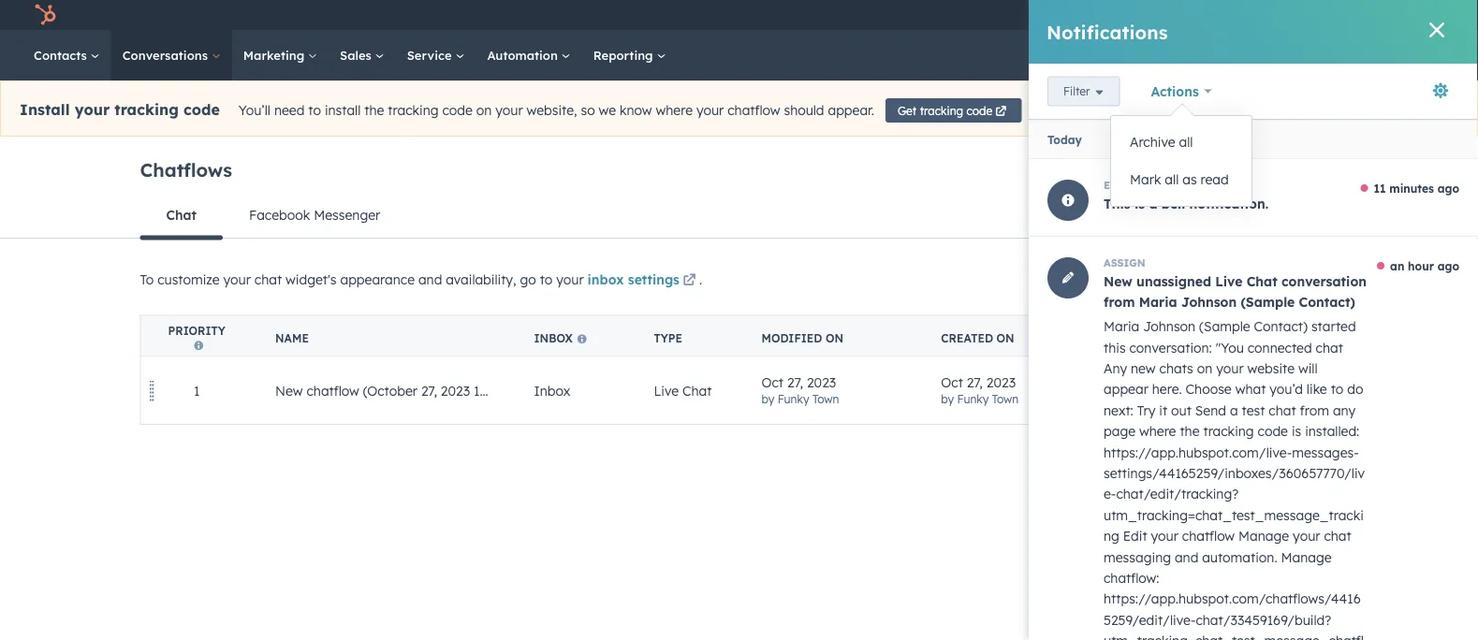 Task type: describe. For each thing, give the bounding box(es) containing it.
1 oct from the left
[[762, 374, 784, 390]]

search button
[[1430, 39, 1462, 71]]

live
[[654, 383, 679, 399]]

should
[[784, 102, 825, 119]]

1 by from the left
[[762, 392, 775, 406]]

settings image
[[1303, 8, 1320, 25]]

the
[[365, 102, 384, 119]]

search image
[[1439, 49, 1452, 62]]

on for created on
[[997, 331, 1015, 345]]

so
[[581, 102, 595, 119]]

website,
[[527, 102, 577, 119]]

hubspot image
[[34, 4, 56, 26]]

install your tracking code
[[20, 100, 220, 119]]

1 horizontal spatial 2023
[[807, 374, 836, 390]]

need
[[274, 102, 305, 119]]

2 town from the left
[[992, 392, 1019, 406]]

1 - from the left
[[1129, 383, 1135, 399]]

0 horizontal spatial code
[[184, 100, 220, 119]]

2 horizontal spatial 2023
[[987, 374, 1016, 390]]

your left chat
[[223, 272, 251, 288]]

reporting
[[593, 47, 657, 63]]

1 funky from the left
[[778, 392, 810, 406]]

2 oct 27, 2023 by funky town from the left
[[941, 374, 1019, 406]]

marketplaces image
[[1232, 8, 1249, 25]]

upgrade image
[[1094, 8, 1110, 25]]

1 inbox from the top
[[534, 331, 573, 345]]

create chatflow
[[1239, 163, 1323, 177]]

on
[[476, 102, 492, 119]]

chat inside button
[[166, 207, 197, 223]]

1 vertical spatial chat
[[683, 383, 712, 399]]

name
[[275, 331, 309, 345]]

2 inbox from the top
[[534, 383, 570, 399]]

automation link
[[476, 30, 582, 81]]

inbox settings link
[[588, 270, 699, 293]]

sales
[[340, 47, 375, 63]]

your right on
[[496, 102, 523, 119]]

new chatflow (october 27, 2023 10:58 am) inbox
[[275, 383, 570, 399]]

am)
[[510, 383, 534, 399]]

install your tracking code alert
[[0, 81, 1479, 137]]

Search HubSpot search field
[[1215, 39, 1445, 71]]

survey
[[1144, 331, 1189, 345]]

upgrade
[[1114, 9, 1167, 24]]

automation
[[487, 47, 562, 63]]

2 oct from the left
[[941, 374, 963, 390]]

contacts
[[34, 47, 91, 63]]

navigation containing chat
[[140, 193, 1339, 240]]

chatflow inside install your tracking code alert
[[728, 102, 781, 119]]

service link
[[396, 30, 476, 81]]

conversations
[[122, 47, 211, 63]]

modified
[[762, 331, 823, 345]]

install
[[325, 102, 361, 119]]

1
[[194, 383, 200, 399]]

2 - from the left
[[1135, 383, 1140, 399]]

1 link opens in a new window image from the top
[[683, 270, 696, 293]]

conversations link
[[111, 30, 232, 81]]

(october
[[363, 383, 418, 399]]

customize
[[157, 272, 220, 288]]

priority
[[168, 324, 226, 338]]

service
[[407, 47, 455, 63]]

2 funky from the left
[[957, 392, 989, 406]]

marketing
[[243, 47, 308, 63]]

inbox settings
[[588, 272, 680, 288]]

sales link
[[329, 30, 396, 81]]

help button
[[1264, 0, 1296, 30]]

availability,
[[446, 272, 516, 288]]

get
[[898, 103, 917, 117]]

create chatflow button
[[1223, 155, 1339, 185]]

chat
[[255, 272, 282, 288]]

inbox
[[588, 272, 624, 288]]

1 oct 27, 2023 by funky town from the left
[[762, 374, 839, 406]]

chatflows
[[140, 158, 232, 181]]

your right install
[[75, 100, 110, 119]]

1 horizontal spatial 27,
[[787, 374, 803, 390]]

close image
[[1444, 104, 1455, 115]]



Task type: vqa. For each thing, say whether or not it's contained in the screenshot.
group to the middle
no



Task type: locate. For each thing, give the bounding box(es) containing it.
0 horizontal spatial oct
[[762, 374, 784, 390]]

reporting link
[[582, 30, 677, 81]]

inbox up am)
[[534, 331, 573, 345]]

menu containing funky
[[1080, 0, 1456, 30]]

chatflow for create chatflow
[[1277, 163, 1323, 177]]

oct down created
[[941, 374, 963, 390]]

funky down modified at right
[[778, 392, 810, 406]]

1 town from the left
[[813, 392, 839, 406]]

you'll
[[239, 102, 271, 119]]

facebook messenger
[[249, 207, 380, 223]]

code
[[184, 100, 220, 119], [442, 102, 473, 119], [967, 103, 993, 117]]

install
[[20, 100, 70, 119]]

created on
[[941, 331, 1015, 345]]

to right need
[[308, 102, 321, 119]]

0 vertical spatial to
[[308, 102, 321, 119]]

notifications image
[[1334, 8, 1351, 25]]

0 horizontal spatial oct 27, 2023 by funky town
[[762, 374, 839, 406]]

2 horizontal spatial code
[[967, 103, 993, 117]]

chat down chatflows
[[166, 207, 197, 223]]

know
[[620, 102, 652, 119]]

chatflow for new chatflow (october 27, 2023 10:58 am) inbox
[[307, 383, 359, 399]]

where
[[656, 102, 693, 119]]

chatflow right create
[[1277, 163, 1323, 177]]

and
[[418, 272, 442, 288]]

0 horizontal spatial to
[[308, 102, 321, 119]]

help image
[[1272, 8, 1288, 25]]

link opens in a new window image inside 'inbox settings' link
[[683, 275, 696, 288]]

1 vertical spatial inbox
[[534, 383, 570, 399]]

on right created
[[997, 331, 1015, 345]]

modified on
[[762, 331, 844, 345]]

2023
[[807, 374, 836, 390], [987, 374, 1016, 390], [441, 383, 470, 399]]

inbox
[[534, 331, 573, 345], [534, 383, 570, 399]]

2 horizontal spatial tracking
[[920, 103, 964, 117]]

chatflow inside button
[[1277, 163, 1323, 177]]

by down created
[[941, 392, 954, 406]]

funky
[[778, 392, 810, 406], [957, 392, 989, 406]]

1 horizontal spatial oct
[[941, 374, 963, 390]]

oct 27, 2023 by funky town down created on
[[941, 374, 1019, 406]]

go
[[520, 272, 536, 288]]

0 horizontal spatial chatflow
[[307, 383, 359, 399]]

1 horizontal spatial chat
[[683, 383, 712, 399]]

27, down modified at right
[[787, 374, 803, 390]]

tracking
[[115, 100, 179, 119], [388, 102, 439, 119], [920, 103, 964, 117]]

oct 27, 2023 by funky town down modified on
[[762, 374, 839, 406]]

new
[[275, 383, 303, 399]]

funky button
[[1362, 0, 1454, 30]]

1 horizontal spatial oct 27, 2023 by funky town
[[941, 374, 1019, 406]]

live chat
[[654, 383, 712, 399]]

hubspot link
[[22, 4, 70, 26]]

chat right live
[[683, 383, 712, 399]]

27,
[[787, 374, 803, 390], [967, 374, 983, 390], [421, 383, 437, 399]]

1 horizontal spatial to
[[540, 272, 553, 288]]

appear.
[[828, 102, 875, 119]]

1 vertical spatial to
[[540, 272, 553, 288]]

tracking right get on the top of the page
[[920, 103, 964, 117]]

0 horizontal spatial chat
[[166, 207, 197, 223]]

chatflows banner
[[140, 150, 1339, 193]]

get tracking code
[[898, 103, 993, 117]]

2023 down modified on
[[807, 374, 836, 390]]

funky down created on
[[957, 392, 989, 406]]

1 horizontal spatial tracking
[[388, 102, 439, 119]]

2023 left the 10:58
[[441, 383, 470, 399]]

created
[[941, 331, 994, 345]]

calling icon button
[[1185, 3, 1217, 27]]

by
[[762, 392, 775, 406], [941, 392, 954, 406]]

your right where
[[697, 102, 724, 119]]

type
[[654, 331, 683, 345]]

chat
[[166, 207, 197, 223], [683, 383, 712, 399]]

funky town image
[[1374, 7, 1390, 23]]

tracking right the at the left top of the page
[[388, 102, 439, 119]]

27, down created on
[[967, 374, 983, 390]]

code right get on the top of the page
[[967, 103, 993, 117]]

your left inbox
[[556, 272, 584, 288]]

0 horizontal spatial funky
[[778, 392, 810, 406]]

on
[[826, 331, 844, 345], [997, 331, 1015, 345]]

0 vertical spatial chatflow
[[728, 102, 781, 119]]

chatflow right new
[[307, 383, 359, 399]]

marketplaces button
[[1221, 0, 1260, 30]]

by down modified at right
[[762, 392, 775, 406]]

facebook
[[249, 207, 310, 223]]

0 horizontal spatial by
[[762, 392, 775, 406]]

-
[[1129, 383, 1135, 399], [1135, 383, 1140, 399]]

.
[[699, 272, 702, 288]]

to right go
[[540, 272, 553, 288]]

get tracking code link
[[886, 98, 1022, 123]]

facebook messenger button
[[223, 193, 407, 238]]

1 on from the left
[[826, 331, 844, 345]]

your
[[75, 100, 110, 119], [496, 102, 523, 119], [697, 102, 724, 119], [223, 272, 251, 288], [556, 272, 584, 288]]

0 horizontal spatial town
[[813, 392, 839, 406]]

1 horizontal spatial town
[[992, 392, 1019, 406]]

code left you'll
[[184, 100, 220, 119]]

2 on from the left
[[997, 331, 1015, 345]]

appearance
[[340, 272, 415, 288]]

create
[[1239, 163, 1274, 177]]

to customize your chat widget's appearance and availability, go to your
[[140, 272, 588, 288]]

2 horizontal spatial 27,
[[967, 374, 983, 390]]

27, right (october
[[421, 383, 437, 399]]

to
[[140, 272, 154, 288]]

feedback
[[1080, 331, 1140, 345]]

0 vertical spatial inbox
[[534, 331, 573, 345]]

on for modified on
[[826, 331, 844, 345]]

2 by from the left
[[941, 392, 954, 406]]

you'll need to install the tracking code on your website, so we know where your chatflow should appear.
[[239, 102, 875, 119]]

we
[[599, 102, 616, 119]]

link opens in a new window image
[[683, 270, 696, 293], [683, 275, 696, 288]]

chat button
[[140, 193, 223, 240]]

0 vertical spatial chat
[[166, 207, 197, 223]]

oct
[[762, 374, 784, 390], [941, 374, 963, 390]]

0 horizontal spatial tracking
[[115, 100, 179, 119]]

town
[[813, 392, 839, 406], [992, 392, 1019, 406]]

10:58
[[474, 383, 506, 399]]

2023 down created on
[[987, 374, 1016, 390]]

--
[[1129, 383, 1140, 399]]

1 horizontal spatial code
[[442, 102, 473, 119]]

settings link
[[1300, 5, 1323, 25]]

oct 27, 2023 by funky town
[[762, 374, 839, 406], [941, 374, 1019, 406]]

chatflow left the should at right
[[728, 102, 781, 119]]

marketing link
[[232, 30, 329, 81]]

2 link opens in a new window image from the top
[[683, 275, 696, 288]]

navigation
[[140, 193, 1339, 240]]

to inside install your tracking code alert
[[308, 102, 321, 119]]

notifications button
[[1327, 0, 1359, 30]]

1 vertical spatial chatflow
[[1277, 163, 1323, 177]]

on right modified at right
[[826, 331, 844, 345]]

funky
[[1394, 7, 1426, 22]]

chatflow
[[728, 102, 781, 119], [1277, 163, 1323, 177], [307, 383, 359, 399]]

status
[[1257, 331, 1299, 345]]

0 horizontal spatial 27,
[[421, 383, 437, 399]]

town down created on
[[992, 392, 1019, 406]]

0 horizontal spatial 2023
[[441, 383, 470, 399]]

settings
[[628, 272, 680, 288]]

1 horizontal spatial on
[[997, 331, 1015, 345]]

menu
[[1080, 0, 1456, 30]]

0 horizontal spatial on
[[826, 331, 844, 345]]

menu item
[[1180, 0, 1184, 30]]

tracking down "conversations"
[[115, 100, 179, 119]]

inbox right the 10:58
[[534, 383, 570, 399]]

2 vertical spatial chatflow
[[307, 383, 359, 399]]

1 horizontal spatial funky
[[957, 392, 989, 406]]

2 horizontal spatial chatflow
[[1277, 163, 1323, 177]]

feedback survey
[[1080, 331, 1189, 345]]

1 horizontal spatial chatflow
[[728, 102, 781, 119]]

widget's
[[286, 272, 337, 288]]

oct down modified at right
[[762, 374, 784, 390]]

messenger
[[314, 207, 380, 223]]

to
[[308, 102, 321, 119], [540, 272, 553, 288]]

town down modified on
[[813, 392, 839, 406]]

code left on
[[442, 102, 473, 119]]

1 horizontal spatial by
[[941, 392, 954, 406]]

calling icon image
[[1193, 7, 1210, 24]]

contacts link
[[22, 30, 111, 81]]



